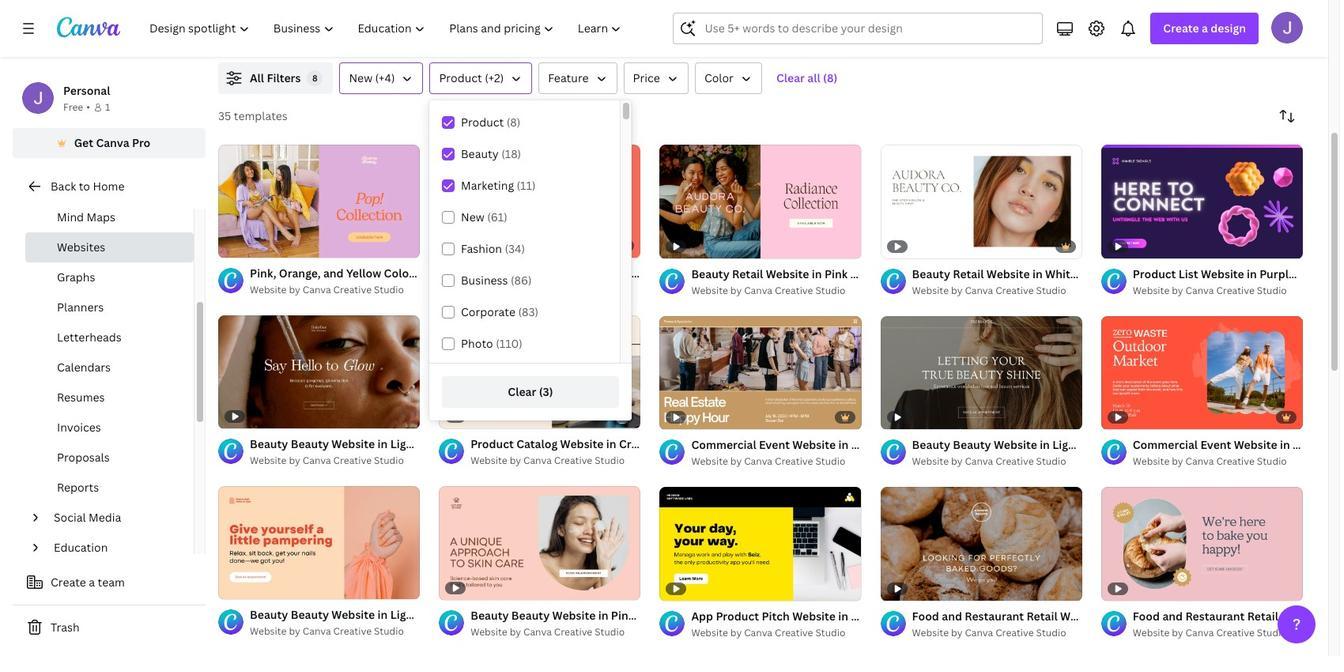 Task type: locate. For each thing, give the bounding box(es) containing it.
proposals
[[57, 450, 110, 465]]

1 horizontal spatial light
[[1171, 266, 1198, 281]]

style for beauty beauty website in light pink red clean neutrals style
[[552, 437, 579, 452]]

(8) inside button
[[823, 70, 838, 85]]

0 horizontal spatial colorful
[[384, 266, 428, 281]]

of left 7
[[236, 581, 245, 593]]

(+4)
[[375, 70, 395, 85]]

cream
[[874, 266, 909, 281], [619, 437, 654, 452]]

None search field
[[673, 13, 1043, 44]]

•
[[86, 100, 90, 114]]

pink inside beauty retail website in pink and cream colorful blocks style website by canva creative studio
[[825, 266, 848, 281]]

0 horizontal spatial light
[[390, 437, 418, 452]]

by
[[289, 283, 300, 296], [510, 283, 521, 297], [731, 284, 742, 297], [951, 284, 963, 297], [1172, 284, 1184, 297], [289, 454, 300, 468], [510, 454, 521, 468], [731, 455, 742, 468], [951, 455, 963, 468], [1172, 455, 1184, 468], [289, 625, 300, 638], [510, 626, 521, 639], [731, 626, 742, 640], [951, 626, 963, 640], [1172, 626, 1184, 640]]

style inside the beauty retail website in white and grey simple light style website by canva creative studio
[[1200, 266, 1228, 281]]

price
[[633, 70, 660, 85]]

0 vertical spatial 1
[[105, 100, 110, 114]]

style
[[996, 266, 1024, 281], [1200, 266, 1228, 281], [552, 437, 579, 452], [778, 437, 805, 452]]

style inside product catalog website in cream black warm & modern style website by canva creative studio
[[778, 437, 805, 452]]

blocks
[[431, 266, 466, 281], [958, 266, 994, 281]]

1 horizontal spatial colorful
[[911, 266, 956, 281]]

product right red
[[471, 437, 514, 452]]

1 vertical spatial a
[[89, 575, 95, 590]]

letterheads link
[[25, 323, 194, 353]]

product inside product catalog website in cream black warm & modern style website by canva creative studio
[[471, 437, 514, 452]]

1 vertical spatial new
[[461, 210, 485, 225]]

by inside beauty beauty website in light pink red clean neutrals style website by canva creative studio
[[289, 454, 300, 468]]

filters
[[267, 70, 301, 85]]

studio
[[374, 283, 404, 296], [595, 283, 625, 297], [816, 284, 846, 297], [1037, 284, 1067, 297], [1257, 284, 1287, 297], [374, 454, 404, 468], [595, 454, 625, 468], [816, 455, 846, 468], [1037, 455, 1067, 468], [1257, 455, 1287, 468], [374, 625, 404, 638], [595, 626, 625, 639], [816, 626, 846, 640], [1037, 626, 1067, 640], [1257, 626, 1287, 640]]

in inside the beauty retail website in white and grey simple light style website by canva creative studio
[[1033, 266, 1043, 281]]

clear for clear all (8)
[[777, 70, 805, 85]]

create a team button
[[13, 567, 206, 599]]

style right the neutrals
[[552, 437, 579, 452]]

back to home link
[[13, 171, 206, 202]]

product inside button
[[439, 70, 482, 85]]

website
[[544, 266, 587, 281], [766, 266, 809, 281], [987, 266, 1030, 281], [1201, 266, 1245, 281], [250, 283, 287, 296], [471, 283, 508, 297], [692, 284, 728, 297], [912, 284, 949, 297], [1133, 284, 1170, 297], [332, 437, 375, 452], [560, 437, 604, 452], [250, 454, 287, 468], [471, 454, 508, 468], [692, 455, 728, 468], [912, 455, 949, 468], [1133, 455, 1170, 468], [250, 625, 287, 638], [471, 626, 508, 639], [692, 626, 728, 640], [912, 626, 949, 640], [1133, 626, 1170, 640]]

pink inside product list website in purple pink yell website by canva creative studio
[[1298, 266, 1321, 281]]

clear all (8)
[[777, 70, 838, 85]]

2 horizontal spatial and
[[1080, 266, 1100, 281]]

product left list
[[1133, 266, 1176, 281]]

2 vertical spatial 1
[[229, 581, 234, 593]]

product up beauty (18)
[[461, 115, 504, 130]]

product catalog website in cream black warm & modern style website by canva creative studio
[[471, 437, 805, 468]]

0 vertical spatial light
[[1171, 266, 1198, 281]]

style right modern
[[778, 437, 805, 452]]

jacob simon image
[[1272, 12, 1303, 43]]

1 vertical spatial (8)
[[507, 115, 521, 130]]

0 horizontal spatial cream
[[619, 437, 654, 452]]

new (+4) button
[[340, 62, 423, 94]]

pink
[[825, 266, 848, 281], [1298, 266, 1321, 281], [420, 437, 443, 452]]

product for product (+2)
[[439, 70, 482, 85]]

top level navigation element
[[139, 13, 635, 44]]

business
[[461, 273, 508, 288]]

yell
[[1324, 266, 1341, 281]]

and inside the beauty retail website in white and grey simple light style website by canva creative studio
[[1080, 266, 1100, 281]]

1 horizontal spatial a
[[1202, 21, 1208, 36]]

clear left all
[[777, 70, 805, 85]]

in inside beauty retail website in pink and cream colorful blocks style website by canva creative studio
[[812, 266, 822, 281]]

by inside the beauty retail website in white and grey simple light style website by canva creative studio
[[951, 284, 963, 297]]

retail for beauty retail website in pink and cream colorful blocks style
[[732, 266, 763, 281]]

beauty for beauty retail website in pink and cream colorful blocks style website by canva creative studio
[[692, 266, 730, 281]]

1 horizontal spatial pink
[[825, 266, 848, 281]]

clear inside button
[[777, 70, 805, 85]]

create inside button
[[51, 575, 86, 590]]

website by canva creative studio
[[471, 283, 625, 297], [692, 455, 846, 468], [912, 455, 1067, 468], [1133, 455, 1287, 468], [250, 625, 404, 638], [471, 626, 625, 639], [692, 626, 846, 640], [912, 626, 1067, 640], [1133, 626, 1287, 640]]

by inside the pink, orange, and yellow colorful blocks beauty retail website website by canva creative studio
[[289, 283, 300, 296]]

Sort by button
[[1272, 100, 1303, 132]]

list
[[1179, 266, 1199, 281]]

product list website in purple pink yell link
[[1133, 265, 1341, 283]]

in for light
[[378, 437, 388, 452]]

by inside product list website in purple pink yell website by canva creative studio
[[1172, 284, 1184, 297]]

product for product (8)
[[461, 115, 504, 130]]

a inside dropdown button
[[1202, 21, 1208, 36]]

personal
[[63, 83, 110, 98]]

0 vertical spatial create
[[1164, 21, 1200, 36]]

1 vertical spatial of
[[236, 581, 245, 593]]

beauty beauty website in light pink red clean neutrals style link
[[250, 436, 579, 454]]

1 horizontal spatial cream
[[874, 266, 909, 281]]

creative
[[333, 283, 372, 296], [554, 283, 593, 297], [775, 284, 813, 297], [996, 284, 1034, 297], [1217, 284, 1255, 297], [333, 454, 372, 468], [554, 454, 593, 468], [775, 455, 813, 468], [996, 455, 1034, 468], [1217, 455, 1255, 468], [333, 625, 372, 638], [554, 626, 593, 639], [775, 626, 813, 640], [996, 626, 1034, 640], [1217, 626, 1255, 640]]

white
[[1046, 266, 1077, 281]]

trash
[[51, 620, 80, 635]]

cream inside product catalog website in cream black warm & modern style website by canva creative studio
[[619, 437, 654, 452]]

0 horizontal spatial pink
[[420, 437, 443, 452]]

reports link
[[25, 473, 194, 503]]

pink for product list website in purple pink yell
[[1298, 266, 1321, 281]]

beauty inside the beauty retail website in white and grey simple light style website by canva creative studio
[[912, 266, 951, 281]]

free
[[63, 100, 83, 114]]

beauty inside beauty retail website in pink and cream colorful blocks style website by canva creative studio
[[692, 266, 730, 281]]

creative inside product catalog website in cream black warm & modern style website by canva creative studio
[[554, 454, 593, 468]]

style for product catalog website in cream black warm & modern style
[[778, 437, 805, 452]]

of left 5
[[236, 239, 245, 251]]

0 horizontal spatial new
[[349, 70, 373, 85]]

beauty
[[461, 146, 499, 161], [469, 266, 507, 281], [692, 266, 730, 281], [912, 266, 951, 281], [250, 437, 288, 452], [291, 437, 329, 452]]

2 horizontal spatial pink
[[1298, 266, 1321, 281]]

a inside button
[[89, 575, 95, 590]]

product for product catalog website in cream black warm & modern style website by canva creative studio
[[471, 437, 514, 452]]

light left red
[[390, 437, 418, 452]]

1 horizontal spatial create
[[1164, 21, 1200, 36]]

clear (3) button
[[442, 376, 619, 408]]

new left (61)
[[461, 210, 485, 225]]

0 horizontal spatial blocks
[[431, 266, 466, 281]]

0 vertical spatial a
[[1202, 21, 1208, 36]]

new left "(+4)"
[[349, 70, 373, 85]]

retail inside the beauty retail website in white and grey simple light style website by canva creative studio
[[953, 266, 984, 281]]

create left design
[[1164, 21, 1200, 36]]

1
[[105, 100, 110, 114], [229, 239, 234, 251], [229, 581, 234, 593]]

0 horizontal spatial and
[[323, 266, 344, 281]]

colorful
[[384, 266, 428, 281], [911, 266, 956, 281]]

clear (3)
[[508, 384, 553, 399]]

1 horizontal spatial new
[[461, 210, 485, 225]]

0 horizontal spatial create
[[51, 575, 86, 590]]

and
[[323, 266, 344, 281], [851, 266, 871, 281], [1080, 266, 1100, 281]]

all
[[250, 70, 264, 85]]

create for create a design
[[1164, 21, 1200, 36]]

creative inside the beauty retail website in white and grey simple light style website by canva creative studio
[[996, 284, 1034, 297]]

0 vertical spatial new
[[349, 70, 373, 85]]

yellow
[[346, 266, 381, 281]]

style inside beauty retail website in pink and cream colorful blocks style website by canva creative studio
[[996, 266, 1024, 281]]

color button
[[695, 62, 762, 94]]

pink for beauty beauty website in light pink red clean neutrals style
[[420, 437, 443, 452]]

a
[[1202, 21, 1208, 36], [89, 575, 95, 590]]

1 vertical spatial create
[[51, 575, 86, 590]]

1 vertical spatial light
[[390, 437, 418, 452]]

1 horizontal spatial (8)
[[823, 70, 838, 85]]

product catalog website in bright red white chic photocentric frames style image
[[439, 144, 641, 258]]

1 vertical spatial clear
[[508, 384, 537, 399]]

pink, orange, and yellow colorful blocks beauty retail website image
[[218, 144, 420, 258]]

black
[[657, 437, 686, 452]]

1 of from the top
[[236, 239, 245, 251]]

35 templates
[[218, 108, 288, 123]]

1 horizontal spatial clear
[[777, 70, 805, 85]]

neutrals
[[503, 437, 549, 452]]

product catalog website in cream black warm & modern style link
[[471, 436, 805, 454]]

(8) up (18)
[[507, 115, 521, 130]]

in inside beauty beauty website in light pink red clean neutrals style website by canva creative studio
[[378, 437, 388, 452]]

1 left 7
[[229, 581, 234, 593]]

clear inside "button"
[[508, 384, 537, 399]]

mind maps link
[[25, 202, 194, 233]]

1 left 5
[[229, 239, 234, 251]]

and inside beauty retail website in pink and cream colorful blocks style website by canva creative studio
[[851, 266, 871, 281]]

light right simple
[[1171, 266, 1198, 281]]

beauty for beauty (18)
[[461, 146, 499, 161]]

1 right •
[[105, 100, 110, 114]]

studio inside product catalog website in cream black warm & modern style website by canva creative studio
[[595, 454, 625, 468]]

retail inside beauty retail website in pink and cream colorful blocks style website by canva creative studio
[[732, 266, 763, 281]]

a left team
[[89, 575, 95, 590]]

grey
[[1103, 266, 1128, 281]]

0 horizontal spatial clear
[[508, 384, 537, 399]]

all
[[808, 70, 821, 85]]

retail for beauty retail website in white and grey simple light style
[[953, 266, 984, 281]]

product
[[439, 70, 482, 85], [461, 115, 504, 130], [1133, 266, 1176, 281], [471, 437, 514, 452]]

get
[[74, 135, 93, 150]]

1 horizontal spatial blocks
[[958, 266, 994, 281]]

home
[[93, 179, 125, 194]]

blocks inside beauty retail website in pink and cream colorful blocks style website by canva creative studio
[[958, 266, 994, 281]]

studio inside the pink, orange, and yellow colorful blocks beauty retail website website by canva creative studio
[[374, 283, 404, 296]]

8 filter options selected element
[[307, 70, 323, 86]]

clear all (8) button
[[769, 62, 846, 94]]

colorful inside the pink, orange, and yellow colorful blocks beauty retail website website by canva creative studio
[[384, 266, 428, 281]]

new inside button
[[349, 70, 373, 85]]

new
[[349, 70, 373, 85], [461, 210, 485, 225]]

0 horizontal spatial a
[[89, 575, 95, 590]]

all filters
[[250, 70, 301, 85]]

in inside product list website in purple pink yell website by canva creative studio
[[1247, 266, 1257, 281]]

photo (110)
[[461, 336, 523, 351]]

in inside product catalog website in cream black warm & modern style website by canva creative studio
[[606, 437, 617, 452]]

1 vertical spatial 1
[[229, 239, 234, 251]]

feature
[[548, 70, 589, 85]]

style inside beauty beauty website in light pink red clean neutrals style website by canva creative studio
[[552, 437, 579, 452]]

website templates image
[[966, 0, 1303, 43], [966, 0, 1303, 43]]

photo
[[461, 336, 493, 351]]

1 horizontal spatial and
[[851, 266, 871, 281]]

pink inside beauty beauty website in light pink red clean neutrals style website by canva creative studio
[[420, 437, 443, 452]]

product left (+2)
[[439, 70, 482, 85]]

(8) right all
[[823, 70, 838, 85]]

5
[[247, 239, 252, 251]]

Search search field
[[705, 13, 1033, 43]]

in
[[812, 266, 822, 281], [1033, 266, 1043, 281], [1247, 266, 1257, 281], [378, 437, 388, 452], [606, 437, 617, 452]]

(8)
[[823, 70, 838, 85], [507, 115, 521, 130]]

marketing
[[461, 178, 514, 193]]

create down education
[[51, 575, 86, 590]]

product inside product list website in purple pink yell website by canva creative studio
[[1133, 266, 1176, 281]]

media
[[89, 510, 121, 525]]

creative inside the pink, orange, and yellow colorful blocks beauty retail website website by canva creative studio
[[333, 283, 372, 296]]

pro
[[132, 135, 151, 150]]

warm
[[689, 437, 720, 452]]

1 vertical spatial cream
[[619, 437, 654, 452]]

red
[[446, 437, 467, 452]]

1 horizontal spatial retail
[[732, 266, 763, 281]]

0 horizontal spatial retail
[[510, 266, 541, 281]]

a left design
[[1202, 21, 1208, 36]]

0 vertical spatial of
[[236, 239, 245, 251]]

2 of from the top
[[236, 581, 245, 593]]

beauty inside the pink, orange, and yellow colorful blocks beauty retail website website by canva creative studio
[[469, 266, 507, 281]]

purple
[[1260, 266, 1296, 281]]

beauty (18)
[[461, 146, 521, 161]]

0 vertical spatial clear
[[777, 70, 805, 85]]

fashion
[[461, 241, 502, 256]]

2 horizontal spatial retail
[[953, 266, 984, 281]]

in for pink
[[812, 266, 822, 281]]

0 vertical spatial cream
[[874, 266, 909, 281]]

create inside dropdown button
[[1164, 21, 1200, 36]]

style for beauty retail website in white and grey simple light style
[[1200, 266, 1228, 281]]

0 vertical spatial (8)
[[823, 70, 838, 85]]

create a design
[[1164, 21, 1246, 36]]

clear left (3)
[[508, 384, 537, 399]]

style left white
[[996, 266, 1024, 281]]

creative inside beauty beauty website in light pink red clean neutrals style website by canva creative studio
[[333, 454, 372, 468]]

team
[[98, 575, 125, 590]]

style right list
[[1200, 266, 1228, 281]]



Task type: describe. For each thing, give the bounding box(es) containing it.
(18)
[[502, 146, 521, 161]]

(83)
[[518, 304, 539, 320]]

beauty retail website in pink and cream colorful blocks style link
[[692, 265, 1024, 283]]

orange,
[[279, 266, 321, 281]]

(3)
[[539, 384, 553, 399]]

(86)
[[511, 273, 532, 288]]

studio inside product list website in purple pink yell website by canva creative studio
[[1257, 284, 1287, 297]]

color
[[705, 70, 734, 85]]

pink,
[[250, 266, 276, 281]]

canva inside product list website in purple pink yell website by canva creative studio
[[1186, 284, 1214, 297]]

by inside beauty retail website in pink and cream colorful blocks style website by canva creative studio
[[731, 284, 742, 297]]

invoices link
[[25, 413, 194, 443]]

mind maps
[[57, 210, 115, 225]]

letterheads
[[57, 330, 122, 345]]

canva inside beauty beauty website in light pink red clean neutrals style website by canva creative studio
[[303, 454, 331, 468]]

back to home
[[51, 179, 125, 194]]

canva inside product catalog website in cream black warm & modern style website by canva creative studio
[[524, 454, 552, 468]]

8
[[312, 72, 318, 84]]

price button
[[624, 62, 689, 94]]

and for beauty retail website in white and grey simple light style
[[1080, 266, 1100, 281]]

in for purple
[[1247, 266, 1257, 281]]

(110)
[[496, 336, 523, 351]]

a for design
[[1202, 21, 1208, 36]]

1 of 7 link
[[218, 486, 420, 600]]

cream inside beauty retail website in pink and cream colorful blocks style website by canva creative studio
[[874, 266, 909, 281]]

clean
[[469, 437, 500, 452]]

and inside the pink, orange, and yellow colorful blocks beauty retail website website by canva creative studio
[[323, 266, 344, 281]]

get canva pro button
[[13, 128, 206, 158]]

beauty retail website in pink and cream colorful blocks style website by canva creative studio
[[692, 266, 1024, 297]]

a for team
[[89, 575, 95, 590]]

product list website in purple pink yell website by canva creative studio
[[1133, 266, 1341, 297]]

of for 5
[[236, 239, 245, 251]]

in for cream
[[606, 437, 617, 452]]

7
[[247, 581, 251, 593]]

templates
[[234, 108, 288, 123]]

planners link
[[25, 293, 194, 323]]

websites
[[57, 240, 105, 255]]

beauty retail website in white and grey simple light style website by canva creative studio
[[912, 266, 1228, 297]]

0 horizontal spatial (8)
[[507, 115, 521, 130]]

new for new (+4)
[[349, 70, 373, 85]]

proposals link
[[25, 443, 194, 473]]

in for white
[[1033, 266, 1043, 281]]

of for 7
[[236, 581, 245, 593]]

free •
[[63, 100, 90, 114]]

product for product list website in purple pink yell website by canva creative studio
[[1133, 266, 1176, 281]]

creative inside beauty retail website in pink and cream colorful blocks style website by canva creative studio
[[775, 284, 813, 297]]

design
[[1211, 21, 1246, 36]]

calendars link
[[25, 353, 194, 383]]

calendars
[[57, 360, 111, 375]]

create for create a team
[[51, 575, 86, 590]]

product (+2) button
[[430, 62, 532, 94]]

beauty beauty website in light pink red clean neutrals style website by canva creative studio
[[250, 437, 579, 468]]

resumes
[[57, 390, 105, 405]]

education link
[[47, 533, 184, 563]]

planners
[[57, 300, 104, 315]]

canva inside the pink, orange, and yellow colorful blocks beauty retail website website by canva creative studio
[[303, 283, 331, 296]]

35
[[218, 108, 231, 123]]

product (8)
[[461, 115, 521, 130]]

light inside beauty beauty website in light pink red clean neutrals style website by canva creative studio
[[390, 437, 418, 452]]

trash link
[[13, 612, 206, 644]]

social media link
[[47, 503, 184, 533]]

and for beauty retail website in pink and cream colorful blocks style
[[851, 266, 871, 281]]

&
[[723, 437, 730, 452]]

by inside product catalog website in cream black warm & modern style website by canva creative studio
[[510, 454, 521, 468]]

corporate
[[461, 304, 516, 320]]

studio inside beauty beauty website in light pink red clean neutrals style website by canva creative studio
[[374, 454, 404, 468]]

beauty beauty website in light orange bright red fresh professional style image
[[218, 486, 420, 600]]

marketing (11)
[[461, 178, 536, 193]]

(+2)
[[485, 70, 504, 85]]

beauty retail website in white and grey simple light style link
[[912, 265, 1228, 283]]

(61)
[[487, 210, 508, 225]]

simple
[[1131, 266, 1168, 281]]

social media
[[54, 510, 121, 525]]

back
[[51, 179, 76, 194]]

studio inside the beauty retail website in white and grey simple light style website by canva creative studio
[[1037, 284, 1067, 297]]

creative inside product list website in purple pink yell website by canva creative studio
[[1217, 284, 1255, 297]]

feature button
[[539, 62, 617, 94]]

studio inside beauty retail website in pink and cream colorful blocks style website by canva creative studio
[[816, 284, 846, 297]]

canva inside the beauty retail website in white and grey simple light style website by canva creative studio
[[965, 284, 994, 297]]

1 for 1
[[105, 100, 110, 114]]

new (+4)
[[349, 70, 395, 85]]

fashion (34)
[[461, 241, 525, 256]]

blocks inside the pink, orange, and yellow colorful blocks beauty retail website website by canva creative studio
[[431, 266, 466, 281]]

beauty for beauty beauty website in light pink red clean neutrals style website by canva creative studio
[[250, 437, 288, 452]]

canva inside beauty retail website in pink and cream colorful blocks style website by canva creative studio
[[744, 284, 773, 297]]

social
[[54, 510, 86, 525]]

1 of 7
[[229, 581, 251, 593]]

graphs link
[[25, 263, 194, 293]]

pink, orange, and yellow colorful blocks beauty retail website website by canva creative studio
[[250, 266, 587, 296]]

canva inside button
[[96, 135, 129, 150]]

(11)
[[517, 178, 536, 193]]

light inside the beauty retail website in white and grey simple light style website by canva creative studio
[[1171, 266, 1198, 281]]

new for new (61)
[[461, 210, 485, 225]]

mind
[[57, 210, 84, 225]]

retail inside the pink, orange, and yellow colorful blocks beauty retail website website by canva creative studio
[[510, 266, 541, 281]]

modern
[[733, 437, 775, 452]]

product (+2)
[[439, 70, 504, 85]]

new (61)
[[461, 210, 508, 225]]

pink, orange, and yellow colorful blocks beauty retail website link
[[250, 265, 587, 282]]

invoices
[[57, 420, 101, 435]]

1 for 1 of 7
[[229, 581, 234, 593]]

1 for 1 of 5
[[229, 239, 234, 251]]

reports
[[57, 480, 99, 495]]

style for beauty retail website in pink and cream colorful blocks style
[[996, 266, 1024, 281]]

clear for clear (3)
[[508, 384, 537, 399]]

colorful inside beauty retail website in pink and cream colorful blocks style website by canva creative studio
[[911, 266, 956, 281]]

1 of 5 link
[[218, 144, 420, 258]]

beauty for beauty retail website in white and grey simple light style website by canva creative studio
[[912, 266, 951, 281]]

(34)
[[505, 241, 525, 256]]



Task type: vqa. For each thing, say whether or not it's contained in the screenshot.
the switch
no



